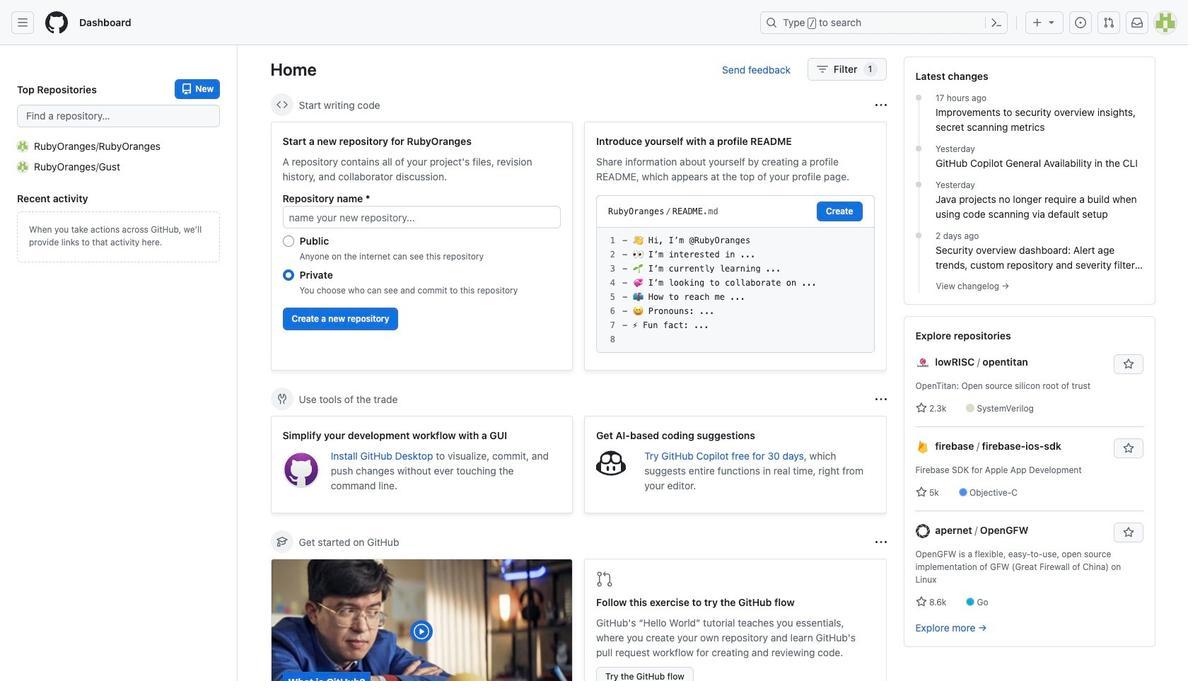 Task type: vqa. For each thing, say whether or not it's contained in the screenshot.
dot fill icon
yes



Task type: describe. For each thing, give the bounding box(es) containing it.
gust image
[[17, 161, 28, 172]]

homepage image
[[45, 11, 68, 34]]

star image for @firebase profile image
[[916, 487, 927, 498]]

get ai-based coding suggestions element
[[584, 416, 887, 514]]

why am i seeing this? image
[[876, 99, 887, 111]]

tools image
[[276, 393, 288, 405]]

code image
[[276, 99, 288, 110]]

plus image
[[1032, 17, 1044, 28]]

play image
[[413, 623, 430, 640]]

rubyoranges image
[[17, 140, 28, 152]]

triangle down image
[[1046, 16, 1058, 28]]

github desktop image
[[283, 451, 320, 488]]

mortar board image
[[276, 536, 288, 548]]

none submit inside "introduce yourself with a profile readme" element
[[817, 202, 863, 221]]

2 dot fill image from the top
[[913, 179, 925, 190]]

issue opened image
[[1075, 17, 1087, 28]]

why am i seeing this? image for "get ai-based coding suggestions" element
[[876, 394, 887, 405]]

introduce yourself with a profile readme element
[[584, 122, 887, 371]]

Find a repository… text field
[[17, 105, 220, 127]]



Task type: locate. For each thing, give the bounding box(es) containing it.
why am i seeing this? image for try the github flow element
[[876, 537, 887, 548]]

star image
[[916, 403, 927, 414]]

star image
[[916, 487, 927, 498], [916, 596, 927, 608]]

star this repository image
[[1123, 359, 1135, 370], [1123, 527, 1135, 538]]

star this repository image
[[1123, 443, 1135, 454]]

1 dot fill image from the top
[[913, 92, 925, 103]]

0 vertical spatial why am i seeing this? image
[[876, 394, 887, 405]]

0 vertical spatial star this repository image
[[1123, 359, 1135, 370]]

1 vertical spatial dot fill image
[[913, 179, 925, 190]]

1 vertical spatial star image
[[916, 596, 927, 608]]

1 vertical spatial git pull request image
[[596, 571, 613, 588]]

star image for @apernet profile icon
[[916, 596, 927, 608]]

@apernet profile image
[[916, 524, 930, 539]]

star this repository image for @apernet profile icon
[[1123, 527, 1135, 538]]

1 why am i seeing this? image from the top
[[876, 394, 887, 405]]

start a new repository element
[[271, 122, 573, 371]]

dot fill image
[[913, 143, 925, 154], [913, 230, 925, 241]]

explore repositories navigation
[[904, 316, 1156, 647]]

star this repository image for @lowrisc profile icon
[[1123, 359, 1135, 370]]

2 dot fill image from the top
[[913, 230, 925, 241]]

try the github flow element
[[584, 559, 887, 681]]

Top Repositories search field
[[17, 105, 220, 127]]

why am i seeing this? image
[[876, 394, 887, 405], [876, 537, 887, 548]]

command palette image
[[991, 17, 1003, 28]]

@firebase profile image
[[916, 440, 930, 454]]

1 vertical spatial why am i seeing this? image
[[876, 537, 887, 548]]

what is github? element
[[271, 559, 573, 681]]

0 vertical spatial star image
[[916, 487, 927, 498]]

star image down @apernet profile icon
[[916, 596, 927, 608]]

None submit
[[817, 202, 863, 221]]

why am i seeing this? image left @apernet profile icon
[[876, 537, 887, 548]]

simplify your development workflow with a gui element
[[271, 416, 573, 514]]

star image up @apernet profile icon
[[916, 487, 927, 498]]

1 vertical spatial star this repository image
[[1123, 527, 1135, 538]]

1 vertical spatial dot fill image
[[913, 230, 925, 241]]

why am i seeing this? image left star image
[[876, 394, 887, 405]]

explore element
[[904, 57, 1156, 681]]

name your new repository... text field
[[283, 206, 561, 229]]

0 vertical spatial dot fill image
[[913, 92, 925, 103]]

None radio
[[283, 236, 294, 247], [283, 270, 294, 281], [283, 236, 294, 247], [283, 270, 294, 281]]

0 vertical spatial git pull request image
[[1104, 17, 1115, 28]]

2 star this repository image from the top
[[1123, 527, 1135, 538]]

0 horizontal spatial git pull request image
[[596, 571, 613, 588]]

what is github? image
[[271, 560, 572, 681]]

git pull request image
[[1104, 17, 1115, 28], [596, 571, 613, 588]]

notifications image
[[1132, 17, 1143, 28]]

1 dot fill image from the top
[[913, 143, 925, 154]]

2 star image from the top
[[916, 596, 927, 608]]

filter image
[[817, 64, 828, 75]]

0 vertical spatial dot fill image
[[913, 143, 925, 154]]

@lowrisc profile image
[[916, 356, 930, 370]]

1 horizontal spatial git pull request image
[[1104, 17, 1115, 28]]

1 star this repository image from the top
[[1123, 359, 1135, 370]]

dot fill image
[[913, 92, 925, 103], [913, 179, 925, 190]]

git pull request image inside try the github flow element
[[596, 571, 613, 588]]

2 why am i seeing this? image from the top
[[876, 537, 887, 548]]

1 star image from the top
[[916, 487, 927, 498]]



